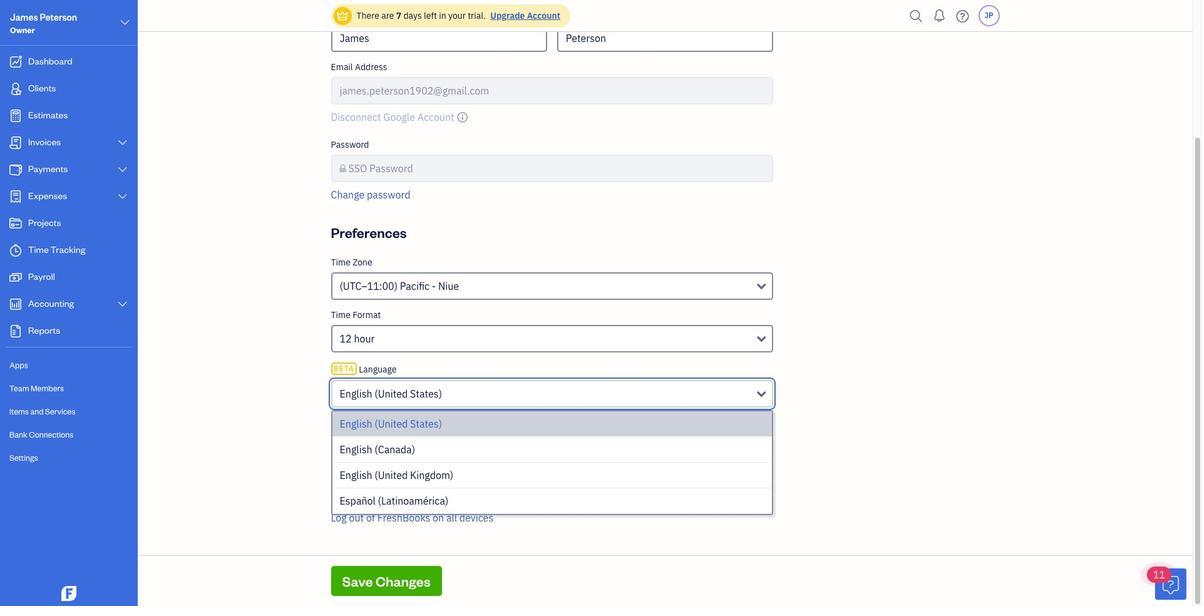 Task type: locate. For each thing, give the bounding box(es) containing it.
Email Address email field
[[331, 77, 774, 105]]

english (united states) inside english (united states) field
[[340, 388, 442, 400]]

choose
[[331, 485, 360, 496]]

log
[[331, 512, 347, 524]]

2 states) from the top
[[410, 418, 442, 430]]

english down 'beta language'
[[340, 388, 372, 400]]

(utc–11:00) pacific - niue
[[340, 280, 459, 292]]

jp
[[985, 11, 994, 20]]

name for first name
[[351, 7, 374, 18]]

-
[[432, 280, 436, 292]]

0 vertical spatial chevron large down image
[[117, 138, 128, 148]]

beta
[[333, 364, 354, 373]]

(united inside field
[[375, 388, 408, 400]]

states) for list box containing english (united states)
[[410, 418, 442, 430]]

(united
[[375, 388, 408, 400], [375, 418, 408, 430], [375, 469, 408, 482]]

time for (utc–11:00)
[[331, 257, 351, 268]]

4 english from the top
[[340, 469, 372, 482]]

english (united states) for list box containing english (united states)
[[340, 418, 442, 430]]

0 vertical spatial states)
[[410, 388, 442, 400]]

james
[[10, 11, 38, 23]]

dashboard link
[[3, 49, 134, 75]]

0 vertical spatial password
[[331, 139, 369, 150]]

time zone
[[331, 257, 372, 268]]

list box containing english (united states)
[[332, 411, 772, 514]]

2 chevron large down image from the top
[[117, 165, 128, 175]]

(united up appears
[[375, 469, 408, 482]]

team
[[9, 383, 29, 393]]

english (united states) up feedback
[[340, 388, 442, 400]]

reports
[[28, 324, 60, 336]]

11 button
[[1147, 567, 1187, 600]]

1 name from the left
[[351, 7, 374, 18]]

time inside the main element
[[28, 244, 49, 256]]

(united for english (united states) option
[[375, 418, 408, 430]]

preferences
[[331, 224, 407, 241]]

estimates link
[[3, 103, 134, 129]]

(united for english (united kingdom) option
[[375, 469, 408, 482]]

us
[[356, 414, 367, 426]]

3 english from the top
[[340, 443, 372, 456]]

chevron large down image
[[117, 138, 128, 148], [117, 165, 128, 175], [117, 299, 128, 309]]

english inside option
[[340, 469, 372, 482]]

(united inside option
[[375, 418, 408, 430]]

states) inside field
[[410, 388, 442, 400]]

español (latinoamérica)
[[340, 495, 449, 507]]

1 vertical spatial chevron large down image
[[117, 165, 128, 175]]

beta language
[[333, 364, 397, 375]]

2 vertical spatial (united
[[375, 469, 408, 482]]

chevron large down image
[[119, 15, 131, 30], [117, 192, 128, 202]]

dashboard
[[28, 55, 72, 67]]

timer image
[[8, 244, 23, 257]]

items
[[9, 406, 29, 416]]

states)
[[410, 388, 442, 400], [410, 418, 442, 430]]

1 english from the top
[[340, 388, 372, 400]]

name right the crown image
[[351, 7, 374, 18]]

0 vertical spatial time
[[28, 244, 49, 256]]

time left zone
[[331, 257, 351, 268]]

there
[[357, 10, 379, 21]]

preferences element
[[326, 257, 779, 540]]

client image
[[8, 83, 23, 95]]

when
[[418, 485, 439, 496]]

owner
[[10, 25, 35, 35]]

1 horizontal spatial name
[[576, 7, 599, 18]]

states) up display
[[410, 418, 442, 430]]

1 vertical spatial password
[[370, 162, 413, 175]]

english (united states) option
[[332, 411, 772, 437]]

1 vertical spatial states)
[[410, 418, 442, 430]]

1 horizontal spatial password
[[370, 162, 413, 175]]

sso
[[349, 162, 367, 175]]

invoice image
[[8, 137, 23, 149]]

list box
[[332, 411, 772, 514]]

12 hour
[[340, 333, 375, 345]]

0 horizontal spatial password
[[331, 139, 369, 150]]

save
[[342, 572, 373, 590]]

change
[[331, 189, 365, 201]]

1 (united from the top
[[375, 388, 408, 400]]

what
[[362, 485, 382, 496]]

your right in
[[448, 10, 466, 21]]

Language field
[[331, 380, 774, 408]]

main element
[[0, 0, 169, 606]]

english (united states) for english (united states) field
[[340, 388, 442, 400]]

1 vertical spatial your
[[441, 485, 459, 496]]

english (united states) up screen
[[340, 418, 442, 430]]

states) for english (united states) field
[[410, 388, 442, 400]]

your right when
[[441, 485, 459, 496]]

3 chevron large down image from the top
[[117, 299, 128, 309]]

2 name from the left
[[576, 7, 599, 18]]

(united inside option
[[375, 469, 408, 482]]

payments link
[[3, 157, 134, 183]]

chevron large down image inside invoices link
[[117, 138, 128, 148]]

0 horizontal spatial name
[[351, 7, 374, 18]]

payroll link
[[3, 265, 134, 291]]

time tracking link
[[3, 238, 134, 264]]

english (united kingdom)
[[340, 469, 454, 482]]

chevron large down image inside accounting link
[[117, 299, 128, 309]]

hour
[[354, 333, 375, 345]]

time up "12" at the left bottom of the page
[[331, 309, 351, 321]]

english down the us
[[340, 443, 372, 456]]

english up choose
[[340, 469, 372, 482]]

password up lock icon
[[331, 139, 369, 150]]

choose what appears when your account is loading.
[[331, 485, 534, 496]]

2 english (united states) from the top
[[340, 418, 442, 430]]

english up loading
[[340, 418, 372, 430]]

(united up feedback
[[375, 388, 408, 400]]

chevron large down image down invoices link
[[117, 165, 128, 175]]

save changes button
[[331, 566, 442, 596]]

jp button
[[979, 5, 1000, 26]]

all
[[446, 512, 457, 524]]

0 vertical spatial english (united states)
[[340, 388, 442, 400]]

name
[[351, 7, 374, 18], [576, 7, 599, 18]]

last name
[[557, 7, 599, 18]]

is
[[494, 485, 501, 496]]

send
[[331, 414, 354, 426]]

loading screen display
[[331, 437, 422, 448]]

english for english (united kingdom) option
[[340, 469, 372, 482]]

1 states) from the top
[[410, 388, 442, 400]]

invoices
[[28, 136, 61, 148]]

bank connections
[[9, 430, 74, 440]]

1 vertical spatial english (united states)
[[340, 418, 442, 430]]

devices
[[460, 512, 494, 524]]

resource center badge image
[[1155, 569, 1187, 600]]

time for 12 hour
[[331, 309, 351, 321]]

time format
[[331, 309, 381, 321]]

time right timer image
[[28, 244, 49, 256]]

name for last name
[[576, 7, 599, 18]]

0 vertical spatial (united
[[375, 388, 408, 400]]

1 chevron large down image from the top
[[117, 138, 128, 148]]

3 (united from the top
[[375, 469, 408, 482]]

1 vertical spatial (united
[[375, 418, 408, 430]]

states) inside option
[[410, 418, 442, 430]]

2 english from the top
[[340, 418, 372, 430]]

and
[[30, 406, 44, 416]]

project image
[[8, 217, 23, 230]]

states) up feedback
[[410, 388, 442, 400]]

1 english (united states) from the top
[[340, 388, 442, 400]]

items and services link
[[3, 401, 134, 423]]

2 (united from the top
[[375, 418, 408, 430]]

2 vertical spatial time
[[331, 309, 351, 321]]

Last Name text field
[[557, 24, 774, 52]]

chevron large down image for accounting
[[117, 299, 128, 309]]

bank
[[9, 430, 27, 440]]

name right last
[[576, 7, 599, 18]]

are
[[382, 10, 394, 21]]

1 vertical spatial time
[[331, 257, 351, 268]]

password
[[367, 189, 410, 201]]

english for english (united states) option
[[340, 418, 372, 430]]

chevron large down image down estimates link
[[117, 138, 128, 148]]

clients link
[[3, 76, 134, 102]]

Time Format field
[[331, 325, 774, 353]]

(canada)
[[375, 443, 415, 456]]

dashboard image
[[8, 56, 23, 68]]

chevron large down image down payroll link at the left of page
[[117, 299, 128, 309]]

language
[[359, 364, 397, 375]]

english (united states) inside english (united states) option
[[340, 418, 442, 430]]

(united up screen
[[375, 418, 408, 430]]

english
[[340, 388, 372, 400], [340, 418, 372, 430], [340, 443, 372, 456], [340, 469, 372, 482]]

pacific
[[400, 280, 430, 292]]

your inside preferences element
[[441, 485, 459, 496]]

payments
[[28, 163, 68, 175]]

español
[[340, 495, 376, 507]]

password up password
[[370, 162, 413, 175]]

notifications image
[[930, 3, 950, 28]]

2 vertical spatial chevron large down image
[[117, 299, 128, 309]]



Task type: vqa. For each thing, say whether or not it's contained in the screenshot.
Dec inside the This Year Jan 1, 2023 — Dec 31, 2023
no



Task type: describe. For each thing, give the bounding box(es) containing it.
in
[[439, 10, 446, 21]]

projects
[[28, 217, 61, 229]]

account
[[461, 485, 492, 496]]

out
[[349, 512, 364, 524]]

tracking
[[51, 244, 85, 256]]

settings
[[9, 453, 38, 463]]

save changes
[[342, 572, 431, 590]]

(latinoamérica)
[[378, 495, 449, 507]]

english inside field
[[340, 388, 372, 400]]

items and services
[[9, 406, 76, 416]]

estimate image
[[8, 110, 23, 122]]

peterson
[[40, 11, 77, 23]]

apps link
[[3, 354, 134, 376]]

0 vertical spatial chevron large down image
[[119, 15, 131, 30]]

change password button
[[331, 187, 410, 202]]

11
[[1154, 569, 1166, 581]]

first
[[331, 7, 349, 18]]

freshbooks
[[378, 512, 430, 524]]

last
[[557, 7, 574, 18]]

feedback
[[369, 414, 411, 426]]

7
[[396, 10, 402, 21]]

estimates
[[28, 109, 68, 121]]

search image
[[907, 7, 927, 25]]

english (canada)
[[340, 443, 415, 456]]

upgrade
[[491, 10, 525, 21]]

zone
[[353, 257, 372, 268]]

expenses link
[[3, 184, 134, 210]]

First Name text field
[[331, 24, 547, 52]]

account profile element
[[326, 0, 779, 212]]

español (latinoamérica) option
[[332, 488, 772, 514]]

screen
[[364, 437, 391, 448]]

days
[[404, 10, 422, 21]]

connections
[[29, 430, 74, 440]]

english for english (canada) option at bottom
[[340, 443, 372, 456]]

email address
[[331, 61, 387, 73]]

apps
[[9, 360, 28, 370]]

accounting
[[28, 297, 74, 309]]

clients
[[28, 82, 56, 94]]

invoices link
[[3, 130, 134, 156]]

Time Zone field
[[331, 272, 774, 300]]

change password
[[331, 189, 410, 201]]

loading.
[[503, 485, 534, 496]]

loading
[[331, 437, 362, 448]]

services
[[45, 406, 76, 416]]

kingdom)
[[410, 469, 454, 482]]

first name
[[331, 7, 374, 18]]

on
[[433, 512, 444, 524]]

money image
[[8, 271, 23, 284]]

niue
[[438, 280, 459, 292]]

display
[[393, 437, 422, 448]]

english (united kingdom) option
[[332, 463, 772, 488]]

projects link
[[3, 211, 134, 237]]

settings link
[[3, 447, 134, 469]]

team members
[[9, 383, 64, 393]]

chart image
[[8, 298, 23, 311]]

sso password
[[349, 162, 413, 175]]

accounting link
[[3, 292, 134, 318]]

send us feedback
[[331, 414, 411, 426]]

list box inside preferences element
[[332, 411, 772, 514]]

address
[[355, 61, 387, 73]]

freshbooks image
[[59, 586, 79, 601]]

chevron large down image for invoices
[[117, 138, 128, 148]]

appears
[[384, 485, 416, 496]]

time tracking
[[28, 244, 85, 256]]

1 vertical spatial chevron large down image
[[117, 192, 128, 202]]

members
[[31, 383, 64, 393]]

account
[[527, 10, 560, 21]]

log out of freshbooks on all devices
[[331, 512, 494, 524]]

go to help image
[[953, 7, 973, 25]]

bank connections link
[[3, 424, 134, 446]]

lock image
[[340, 161, 346, 176]]

changes
[[376, 572, 431, 590]]

reports link
[[3, 319, 134, 344]]

payment image
[[8, 163, 23, 176]]

report image
[[8, 325, 23, 338]]

there are 7 days left in your trial. upgrade account
[[357, 10, 560, 21]]

expenses
[[28, 190, 67, 202]]

left
[[424, 10, 437, 21]]

english (canada) option
[[332, 437, 772, 463]]

team members link
[[3, 378, 134, 400]]

0 vertical spatial your
[[448, 10, 466, 21]]

payroll
[[28, 271, 55, 282]]

email
[[331, 61, 353, 73]]

info image
[[457, 110, 468, 125]]

chevron large down image for payments
[[117, 165, 128, 175]]

(utc–11:00)
[[340, 280, 398, 292]]

james peterson owner
[[10, 11, 77, 35]]

format
[[353, 309, 381, 321]]

crown image
[[336, 9, 349, 22]]

expense image
[[8, 190, 23, 203]]



